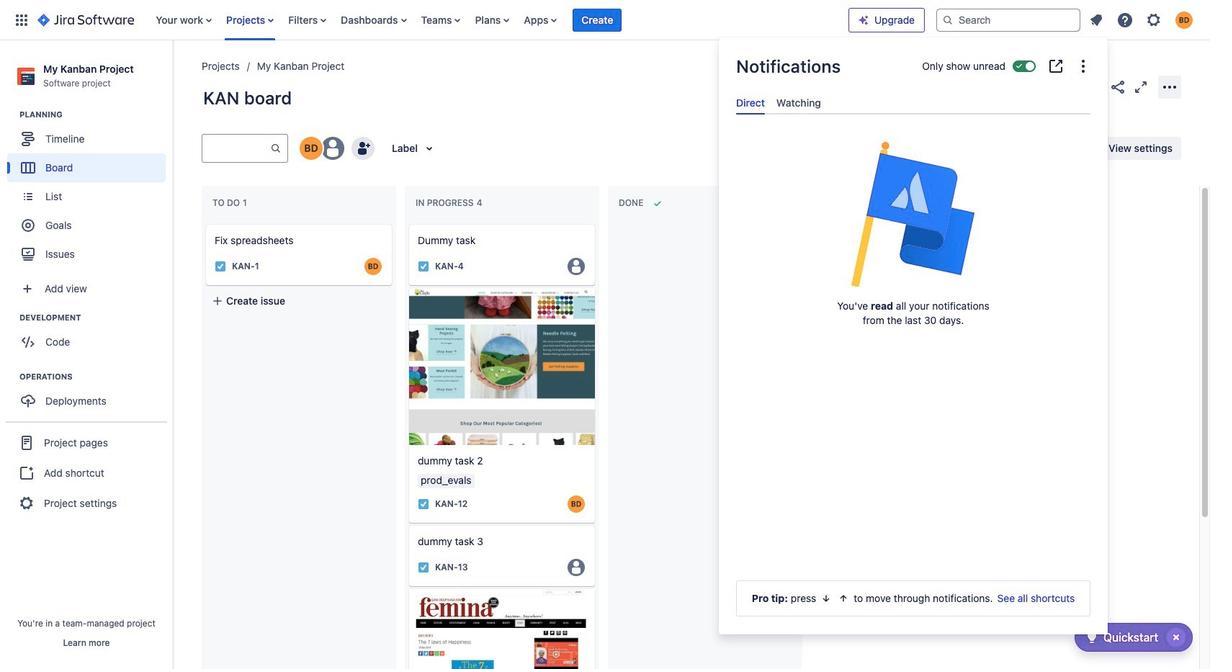 Task type: describe. For each thing, give the bounding box(es) containing it.
1 create issue image from the top
[[399, 215, 416, 232]]

heading for development image
[[19, 312, 172, 324]]

sidebar navigation image
[[157, 58, 189, 86]]

settings image
[[1146, 11, 1163, 28]]

help image
[[1117, 11, 1134, 28]]

2 create issue image from the top
[[399, 278, 416, 295]]

more image
[[1075, 58, 1092, 75]]

arrow down image
[[821, 593, 832, 604]]

your profile and settings image
[[1176, 11, 1193, 28]]

heading for planning "image"
[[19, 109, 172, 120]]

planning image
[[2, 106, 19, 123]]

development image
[[2, 309, 19, 327]]

search image
[[942, 14, 954, 26]]

primary element
[[9, 0, 849, 40]]

heading for operations "icon"
[[19, 371, 172, 383]]

group for development image
[[7, 312, 172, 361]]

group for planning "image"
[[7, 109, 172, 273]]

1 horizontal spatial list
[[1084, 7, 1202, 33]]

in progress element
[[416, 198, 485, 208]]

appswitcher icon image
[[13, 11, 30, 28]]

task image for to do 'element'
[[215, 261, 226, 272]]

enter full screen image
[[1133, 78, 1150, 95]]

3 create issue image from the top
[[399, 516, 416, 533]]

1 task image from the top
[[418, 498, 429, 510]]

notifications image
[[1088, 11, 1105, 28]]



Task type: locate. For each thing, give the bounding box(es) containing it.
2 task image from the top
[[418, 562, 429, 573]]

2 vertical spatial heading
[[19, 371, 172, 383]]

banner
[[0, 0, 1210, 40]]

1 vertical spatial task image
[[418, 562, 429, 573]]

add people image
[[354, 140, 372, 157]]

open notifications in a new tab image
[[1048, 58, 1065, 75]]

list item
[[573, 0, 622, 40]]

star kan board image
[[1086, 78, 1104, 95]]

list
[[149, 0, 849, 40], [1084, 7, 1202, 33]]

to do element
[[213, 198, 250, 208]]

group
[[7, 109, 172, 273], [7, 312, 172, 361], [7, 371, 172, 420], [6, 422, 167, 524]]

tab list
[[731, 91, 1097, 115]]

create issue image
[[196, 215, 213, 232]]

2 task image from the left
[[418, 261, 429, 272]]

1 task image from the left
[[215, 261, 226, 272]]

sidebar element
[[0, 40, 173, 669]]

0 horizontal spatial task image
[[215, 261, 226, 272]]

1 horizontal spatial task image
[[418, 261, 429, 272]]

1 vertical spatial create issue image
[[399, 278, 416, 295]]

dialog
[[719, 37, 1108, 635]]

3 heading from the top
[[19, 371, 172, 383]]

heading
[[19, 109, 172, 120], [19, 312, 172, 324], [19, 371, 172, 383]]

None search field
[[937, 8, 1081, 31]]

0 vertical spatial create issue image
[[399, 215, 416, 232]]

create issue image
[[399, 215, 416, 232], [399, 278, 416, 295], [399, 516, 416, 533]]

Search field
[[937, 8, 1081, 31]]

2 vertical spatial create issue image
[[399, 516, 416, 533]]

more actions image
[[1161, 78, 1179, 95]]

task image
[[215, 261, 226, 272], [418, 261, 429, 272]]

2 heading from the top
[[19, 312, 172, 324]]

dismiss quickstart image
[[1165, 626, 1188, 649]]

operations image
[[2, 368, 19, 386]]

task image down to do 'element'
[[215, 261, 226, 272]]

task image down the in progress element
[[418, 261, 429, 272]]

Search this board text field
[[202, 135, 270, 161]]

group for operations "icon"
[[7, 371, 172, 420]]

task image
[[418, 498, 429, 510], [418, 562, 429, 573]]

task image for the in progress element
[[418, 261, 429, 272]]

0 vertical spatial heading
[[19, 109, 172, 120]]

jira software image
[[37, 11, 134, 28], [37, 11, 134, 28]]

0 horizontal spatial list
[[149, 0, 849, 40]]

1 heading from the top
[[19, 109, 172, 120]]

0 vertical spatial task image
[[418, 498, 429, 510]]

goal image
[[22, 219, 35, 232]]

1 vertical spatial heading
[[19, 312, 172, 324]]

tab panel
[[731, 115, 1097, 128]]

arrow up image
[[838, 593, 850, 604]]



Task type: vqa. For each thing, say whether or not it's contained in the screenshot.
Create issue image Task icon
yes



